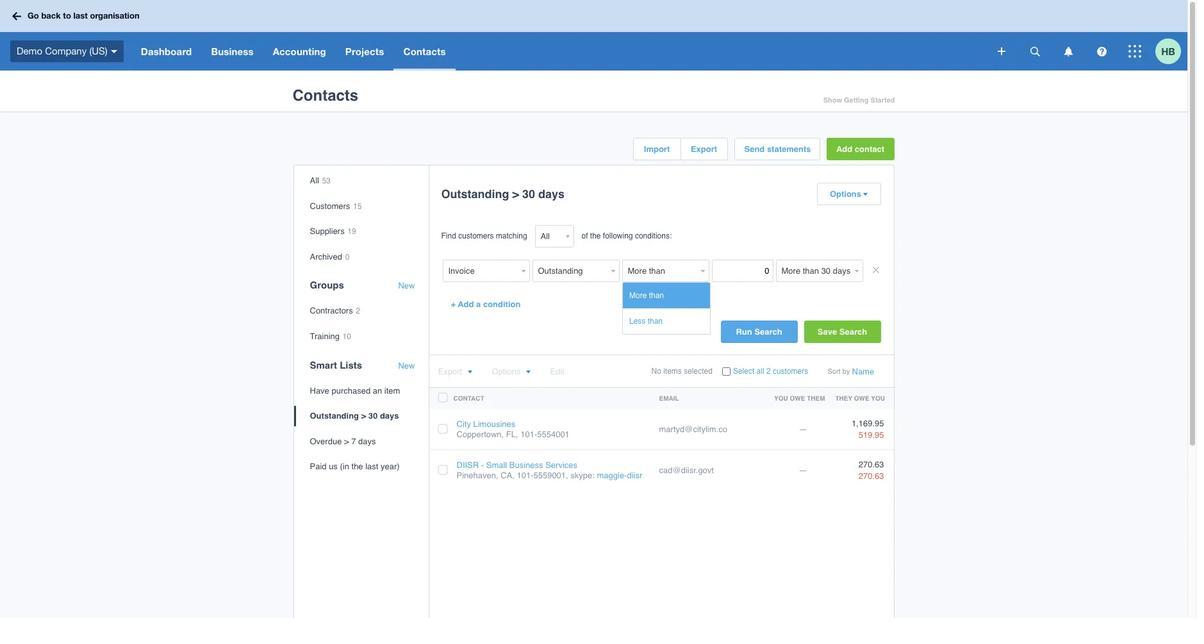Task type: describe. For each thing, give the bounding box(es) containing it.
1 horizontal spatial customers
[[773, 367, 809, 376]]

email
[[659, 394, 679, 402]]

edit button
[[550, 367, 565, 376]]

select
[[733, 367, 755, 376]]

back
[[41, 10, 61, 21]]

0 horizontal spatial outstanding > 30 days
[[310, 411, 399, 421]]

pinehaven,
[[457, 470, 499, 480]]

city
[[457, 419, 471, 429]]

training 10
[[310, 331, 351, 341]]

el image for export
[[467, 370, 473, 374]]

more than
[[630, 291, 664, 300]]

customers
[[310, 201, 350, 211]]

selected
[[684, 367, 713, 376]]

0 horizontal spatial the
[[352, 462, 363, 471]]

import
[[644, 144, 670, 154]]

purchased
[[332, 386, 371, 395]]

banner containing hb
[[0, 0, 1188, 71]]

import button
[[634, 138, 681, 160]]

a
[[476, 299, 481, 309]]

show getting started link
[[824, 93, 895, 108]]

1 vertical spatial export button
[[438, 367, 473, 376]]

projects
[[345, 46, 384, 57]]

name button
[[852, 367, 875, 376]]

contractors
[[310, 306, 353, 316]]

new for smart lists
[[398, 361, 415, 370]]

1,169.95
[[852, 418, 884, 428]]

go
[[28, 10, 39, 21]]

send statements button
[[735, 138, 820, 160]]

contact
[[454, 394, 485, 402]]

archived
[[310, 252, 342, 261]]

1 270.63 from the top
[[859, 460, 884, 469]]

Outstanding text field
[[532, 260, 608, 282]]

following
[[603, 231, 633, 240]]

than for less than
[[648, 317, 663, 326]]

city limousines link
[[457, 419, 516, 429]]

less than
[[630, 317, 663, 326]]

less
[[630, 317, 646, 326]]

run
[[736, 327, 753, 337]]

name
[[852, 367, 875, 376]]

new link for groups
[[398, 281, 415, 291]]

cad@diisr.govt
[[659, 465, 714, 475]]

0 vertical spatial last
[[73, 10, 88, 21]]

training
[[310, 331, 340, 341]]

0 horizontal spatial svg image
[[998, 47, 1006, 55]]

— for 1,169.95
[[799, 424, 808, 434]]

0
[[345, 252, 350, 261]]

of
[[582, 231, 588, 240]]

1 vertical spatial >
[[361, 411, 366, 421]]

7
[[351, 436, 356, 446]]

no items selected
[[652, 367, 713, 376]]

accounting button
[[263, 32, 336, 71]]

than for more than
[[649, 291, 664, 300]]

us
[[329, 462, 338, 471]]

diisr
[[627, 470, 643, 480]]

they
[[836, 394, 853, 402]]

options button for of the following conditions:
[[818, 183, 881, 205]]

smart lists
[[310, 359, 362, 370]]

demo
[[17, 45, 42, 56]]

contacts button
[[394, 32, 456, 71]]

smart
[[310, 359, 337, 370]]

accounting
[[273, 46, 326, 57]]

dashboard link
[[131, 32, 202, 71]]

search for run search
[[755, 327, 783, 337]]

business inside dropdown button
[[211, 46, 254, 57]]

svg image inside go back to last organisation link
[[12, 12, 21, 20]]

(us)
[[89, 45, 108, 56]]

of the following conditions:
[[582, 231, 672, 240]]

items
[[664, 367, 682, 376]]

save search
[[818, 327, 868, 337]]

1 horizontal spatial 2
[[767, 367, 771, 376]]

fl,
[[506, 429, 518, 439]]

diisr - small business services link
[[457, 460, 578, 470]]

1 vertical spatial outstanding
[[310, 411, 359, 421]]

item
[[385, 386, 400, 395]]

0 horizontal spatial days
[[358, 436, 376, 446]]

have
[[310, 386, 329, 395]]

270.63 270.63
[[859, 460, 884, 481]]

hb button
[[1156, 32, 1188, 71]]

519.95
[[859, 430, 884, 440]]

edit
[[550, 367, 565, 376]]

paid us (in the last year)
[[310, 462, 400, 471]]

business inside the diisr - small business services pinehaven, ca, 101-5559001, skype: maggie-diisr
[[510, 460, 543, 470]]

by
[[843, 367, 850, 376]]

hb
[[1162, 45, 1176, 57]]

2 vertical spatial >
[[344, 436, 349, 446]]

101- inside the diisr - small business services pinehaven, ca, 101-5559001, skype: maggie-diisr
[[517, 470, 534, 480]]

All text field
[[535, 225, 563, 247]]

an
[[373, 386, 382, 395]]

paid
[[310, 462, 327, 471]]

export for export button to the top
[[691, 144, 718, 154]]

+ add a condition
[[451, 299, 521, 309]]

run search button
[[721, 321, 798, 343]]

limousines
[[474, 419, 516, 429]]

1 vertical spatial 30
[[369, 411, 378, 421]]

demo company (us) button
[[0, 32, 131, 71]]

maggie-diisr link
[[597, 470, 643, 480]]

add contact button
[[827, 138, 895, 160]]

10
[[343, 332, 351, 341]]

1 horizontal spatial add
[[837, 144, 853, 154]]



Task type: vqa. For each thing, say whether or not it's contained in the screenshot.


Task type: locate. For each thing, give the bounding box(es) containing it.
0 horizontal spatial search
[[755, 327, 783, 337]]

1 vertical spatial 270.63
[[859, 471, 884, 481]]

0 horizontal spatial options button
[[492, 367, 531, 376]]

matching
[[496, 231, 527, 240]]

owe for they
[[855, 394, 870, 402]]

0 horizontal spatial el image
[[467, 370, 473, 374]]

options for email
[[492, 367, 521, 376]]

1 vertical spatial add
[[458, 299, 474, 309]]

2 right all at the right
[[767, 367, 771, 376]]

select all 2 customers
[[733, 367, 809, 376]]

export
[[691, 144, 718, 154], [438, 367, 462, 376]]

0 vertical spatial new link
[[398, 281, 415, 291]]

>
[[513, 187, 519, 201], [361, 411, 366, 421], [344, 436, 349, 446]]

1 horizontal spatial last
[[366, 462, 379, 471]]

2 search from the left
[[840, 327, 868, 337]]

outstanding > 30 days up the matching on the left of page
[[441, 187, 565, 201]]

2 — from the top
[[799, 465, 808, 475]]

1 vertical spatial 2
[[767, 367, 771, 376]]

last right to on the top left
[[73, 10, 88, 21]]

getting
[[844, 96, 869, 105]]

options button down add contact
[[818, 183, 881, 205]]

0 vertical spatial business
[[211, 46, 254, 57]]

2 horizontal spatial >
[[513, 187, 519, 201]]

> left 7
[[344, 436, 349, 446]]

1 vertical spatial options button
[[492, 367, 531, 376]]

the right the of
[[590, 231, 601, 240]]

1 vertical spatial —
[[799, 465, 808, 475]]

0 vertical spatial export
[[691, 144, 718, 154]]

contacts right projects popup button
[[404, 46, 446, 57]]

options button for email
[[492, 367, 531, 376]]

outstanding > 30 days down have purchased an item
[[310, 411, 399, 421]]

export right import button
[[691, 144, 718, 154]]

0 vertical spatial >
[[513, 187, 519, 201]]

1 horizontal spatial outstanding
[[441, 187, 509, 201]]

outstanding
[[441, 187, 509, 201], [310, 411, 359, 421]]

contractors 2
[[310, 306, 360, 316]]

export button
[[681, 138, 727, 160], [438, 367, 473, 376]]

0 horizontal spatial options
[[492, 367, 521, 376]]

0 vertical spatial the
[[590, 231, 601, 240]]

have purchased an item
[[310, 386, 400, 395]]

0 vertical spatial than
[[649, 291, 664, 300]]

1 horizontal spatial options button
[[818, 183, 881, 205]]

0 horizontal spatial export
[[438, 367, 462, 376]]

maggie-
[[597, 470, 627, 480]]

find
[[441, 231, 456, 240]]

0 horizontal spatial 30
[[369, 411, 378, 421]]

2 new from the top
[[398, 361, 415, 370]]

0 vertical spatial export button
[[681, 138, 727, 160]]

year)
[[381, 462, 400, 471]]

send
[[745, 144, 765, 154]]

1 horizontal spatial you
[[872, 394, 885, 402]]

0 vertical spatial outstanding
[[441, 187, 509, 201]]

1 vertical spatial new link
[[398, 361, 415, 371]]

go back to last organisation link
[[8, 5, 147, 27]]

the right (in in the left bottom of the page
[[352, 462, 363, 471]]

1 horizontal spatial export button
[[681, 138, 727, 160]]

search inside button
[[840, 327, 868, 337]]

outstanding > 30 days
[[441, 187, 565, 201], [310, 411, 399, 421]]

1 horizontal spatial >
[[361, 411, 366, 421]]

0 vertical spatial add
[[837, 144, 853, 154]]

to
[[63, 10, 71, 21]]

1 vertical spatial outstanding > 30 days
[[310, 411, 399, 421]]

2 owe from the left
[[855, 394, 870, 402]]

0 vertical spatial 2
[[356, 307, 360, 316]]

0 horizontal spatial customers
[[459, 231, 494, 240]]

0 horizontal spatial add
[[458, 299, 474, 309]]

options inside button
[[830, 189, 862, 199]]

you up 1,169.95
[[872, 394, 885, 402]]

all 53
[[310, 176, 331, 185]]

0 horizontal spatial 2
[[356, 307, 360, 316]]

1 vertical spatial 101-
[[517, 470, 534, 480]]

they owe you
[[836, 394, 885, 402]]

0 horizontal spatial contacts
[[293, 87, 359, 105]]

1 vertical spatial el image
[[467, 370, 473, 374]]

you down select all 2 customers
[[775, 394, 788, 402]]

export up contact
[[438, 367, 462, 376]]

101- inside city limousines coppertown, fl, 101-5554001
[[521, 429, 537, 439]]

0 vertical spatial outstanding > 30 days
[[441, 187, 565, 201]]

1,169.95 519.95
[[852, 418, 884, 440]]

show
[[824, 96, 842, 105]]

2 right contractors
[[356, 307, 360, 316]]

0 vertical spatial options
[[830, 189, 862, 199]]

2 new link from the top
[[398, 361, 415, 371]]

0 vertical spatial options button
[[818, 183, 881, 205]]

None checkbox
[[723, 368, 731, 376]]

last
[[73, 10, 88, 21], [366, 462, 379, 471]]

last left year)
[[366, 462, 379, 471]]

conditions:
[[635, 231, 672, 240]]

— for 270.63
[[799, 465, 808, 475]]

53
[[322, 176, 331, 185]]

30 down an
[[369, 411, 378, 421]]

101- right fl,
[[521, 429, 537, 439]]

1 vertical spatial than
[[648, 317, 663, 326]]

started
[[871, 96, 895, 105]]

el image
[[526, 370, 531, 374]]

company
[[45, 45, 87, 56]]

0 vertical spatial days
[[539, 187, 565, 201]]

add contact
[[837, 144, 885, 154]]

dashboard
[[141, 46, 192, 57]]

customers up 'you owe them'
[[773, 367, 809, 376]]

1 horizontal spatial business
[[510, 460, 543, 470]]

101- down "diisr - small business services" link
[[517, 470, 534, 480]]

1 search from the left
[[755, 327, 783, 337]]

search inside button
[[755, 327, 783, 337]]

1 — from the top
[[799, 424, 808, 434]]

2 horizontal spatial days
[[539, 187, 565, 201]]

30 up the matching on the left of page
[[523, 187, 535, 201]]

coppertown,
[[457, 429, 504, 439]]

0 horizontal spatial outstanding
[[310, 411, 359, 421]]

outstanding up find customers matching
[[441, 187, 509, 201]]

svg image
[[12, 12, 21, 20], [1129, 45, 1142, 58], [1031, 46, 1040, 56], [1097, 46, 1107, 56], [111, 50, 117, 53]]

1 horizontal spatial el image
[[863, 192, 868, 197]]

more
[[630, 291, 647, 300]]

1 you from the left
[[775, 394, 788, 402]]

1 owe from the left
[[790, 394, 806, 402]]

small
[[486, 460, 507, 470]]

days down the item
[[380, 411, 399, 421]]

101-
[[521, 429, 537, 439], [517, 470, 534, 480]]

city limousines coppertown, fl, 101-5554001
[[457, 419, 570, 439]]

than
[[649, 291, 664, 300], [648, 317, 663, 326]]

options down add contact
[[830, 189, 862, 199]]

1 vertical spatial new
[[398, 361, 415, 370]]

contacts inside popup button
[[404, 46, 446, 57]]

1 horizontal spatial outstanding > 30 days
[[441, 187, 565, 201]]

send statements
[[745, 144, 811, 154]]

el image for options
[[863, 192, 868, 197]]

overdue > 7 days
[[310, 436, 376, 446]]

options for of the following conditions:
[[830, 189, 862, 199]]

2 you from the left
[[872, 394, 885, 402]]

save
[[818, 327, 837, 337]]

1 horizontal spatial the
[[590, 231, 601, 240]]

export inside button
[[691, 144, 718, 154]]

1 vertical spatial contacts
[[293, 87, 359, 105]]

1 vertical spatial customers
[[773, 367, 809, 376]]

options left el image
[[492, 367, 521, 376]]

contacts down accounting dropdown button
[[293, 87, 359, 105]]

1 vertical spatial last
[[366, 462, 379, 471]]

1 horizontal spatial svg image
[[1065, 46, 1073, 56]]

+ add a condition button
[[441, 293, 531, 315]]

el image
[[863, 192, 868, 197], [467, 370, 473, 374]]

customers 15
[[310, 201, 362, 211]]

search for save search
[[840, 327, 868, 337]]

diisr
[[457, 460, 479, 470]]

1 horizontal spatial search
[[840, 327, 868, 337]]

new
[[398, 281, 415, 291], [398, 361, 415, 370]]

0 horizontal spatial owe
[[790, 394, 806, 402]]

you owe them
[[775, 394, 826, 402]]

show getting started
[[824, 96, 895, 105]]

1 new link from the top
[[398, 281, 415, 291]]

options button left edit button
[[492, 367, 531, 376]]

search right run
[[755, 327, 783, 337]]

ca,
[[501, 470, 515, 480]]

1 horizontal spatial days
[[380, 411, 399, 421]]

them
[[807, 394, 826, 402]]

19
[[348, 227, 356, 236]]

el image up contact
[[467, 370, 473, 374]]

business
[[211, 46, 254, 57], [510, 460, 543, 470]]

export for bottom export button
[[438, 367, 462, 376]]

projects button
[[336, 32, 394, 71]]

owe
[[790, 394, 806, 402], [855, 394, 870, 402]]

(in
[[340, 462, 349, 471]]

save search button
[[804, 321, 881, 343]]

martyd@citylim.co
[[659, 424, 728, 434]]

0 vertical spatial 270.63
[[859, 460, 884, 469]]

services
[[546, 460, 578, 470]]

export button up contact
[[438, 367, 473, 376]]

—
[[799, 424, 808, 434], [799, 465, 808, 475]]

contacts
[[404, 46, 446, 57], [293, 87, 359, 105]]

1 horizontal spatial contacts
[[404, 46, 446, 57]]

days right 7
[[358, 436, 376, 446]]

1 horizontal spatial owe
[[855, 394, 870, 402]]

than right the more
[[649, 291, 664, 300]]

2 vertical spatial days
[[358, 436, 376, 446]]

export button right import button
[[681, 138, 727, 160]]

el image down contact
[[863, 192, 868, 197]]

days up all text field
[[539, 187, 565, 201]]

search right save
[[840, 327, 868, 337]]

0 vertical spatial 30
[[523, 187, 535, 201]]

than right less
[[648, 317, 663, 326]]

add left contact
[[837, 144, 853, 154]]

0 horizontal spatial you
[[775, 394, 788, 402]]

2 inside contractors 2
[[356, 307, 360, 316]]

organisation
[[90, 10, 140, 21]]

-
[[481, 460, 484, 470]]

0 horizontal spatial last
[[73, 10, 88, 21]]

0 vertical spatial 101-
[[521, 429, 537, 439]]

0 horizontal spatial export button
[[438, 367, 473, 376]]

customers right find
[[459, 231, 494, 240]]

0 vertical spatial new
[[398, 281, 415, 291]]

None text field
[[443, 260, 518, 282], [622, 260, 698, 282], [712, 260, 774, 282], [443, 260, 518, 282], [622, 260, 698, 282], [712, 260, 774, 282]]

0 horizontal spatial business
[[211, 46, 254, 57]]

owe right they
[[855, 394, 870, 402]]

options button
[[818, 183, 881, 205], [492, 367, 531, 376]]

no
[[652, 367, 662, 376]]

svg image
[[1065, 46, 1073, 56], [998, 47, 1006, 55]]

15
[[353, 202, 362, 211]]

0 vertical spatial customers
[[459, 231, 494, 240]]

svg image inside demo company (us) popup button
[[111, 50, 117, 53]]

navigation containing dashboard
[[131, 32, 989, 71]]

1 new from the top
[[398, 281, 415, 291]]

new for groups
[[398, 281, 415, 291]]

0 vertical spatial contacts
[[404, 46, 446, 57]]

diisr - small business services pinehaven, ca, 101-5559001, skype: maggie-diisr
[[457, 460, 643, 480]]

0 vertical spatial el image
[[863, 192, 868, 197]]

> up the matching on the left of page
[[513, 187, 519, 201]]

+
[[451, 299, 456, 309]]

1 horizontal spatial options
[[830, 189, 862, 199]]

add
[[837, 144, 853, 154], [458, 299, 474, 309]]

None text field
[[776, 260, 852, 282]]

find customers matching
[[441, 231, 527, 240]]

1 vertical spatial business
[[510, 460, 543, 470]]

skype:
[[571, 470, 595, 480]]

> down have purchased an item
[[361, 411, 366, 421]]

owe for you
[[790, 394, 806, 402]]

0 vertical spatial —
[[799, 424, 808, 434]]

all
[[757, 367, 765, 376]]

1 vertical spatial days
[[380, 411, 399, 421]]

outstanding up 'overdue > 7 days'
[[310, 411, 359, 421]]

add right +
[[458, 299, 474, 309]]

owe left them
[[790, 394, 806, 402]]

1 horizontal spatial 30
[[523, 187, 535, 201]]

customers
[[459, 231, 494, 240], [773, 367, 809, 376]]

1 vertical spatial the
[[352, 462, 363, 471]]

new link for smart lists
[[398, 361, 415, 371]]

0 horizontal spatial >
[[344, 436, 349, 446]]

2 270.63 from the top
[[859, 471, 884, 481]]

lists
[[340, 359, 362, 370]]

run search
[[736, 327, 783, 337]]

1 vertical spatial options
[[492, 367, 521, 376]]

1 vertical spatial export
[[438, 367, 462, 376]]

condition
[[483, 299, 521, 309]]

banner
[[0, 0, 1188, 71]]

1 horizontal spatial export
[[691, 144, 718, 154]]

navigation
[[131, 32, 989, 71]]

30
[[523, 187, 535, 201], [369, 411, 378, 421]]

business button
[[202, 32, 263, 71]]



